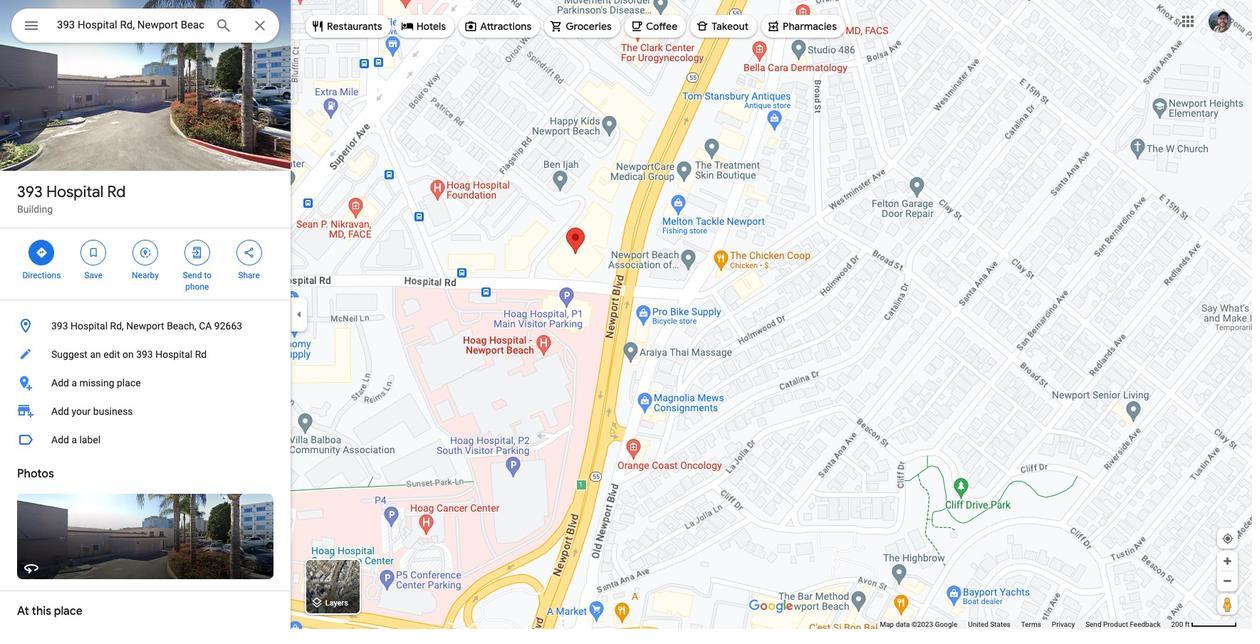 Task type: describe. For each thing, give the bounding box(es) containing it.
 button
[[11, 9, 51, 46]]

393 hospital rd main content
[[0, 0, 291, 630]]

takeout
[[712, 20, 749, 33]]


[[139, 245, 152, 261]]

add for add a missing place
[[51, 378, 69, 389]]

suggest an edit on 393 hospital rd button
[[0, 341, 291, 369]]

1 vertical spatial place
[[54, 605, 83, 619]]

add a missing place
[[51, 378, 141, 389]]

actions for 393 hospital rd region
[[0, 229, 291, 300]]

©2023
[[912, 621, 934, 629]]

to
[[204, 271, 212, 281]]

coffee
[[646, 20, 678, 33]]

393 hospital rd, newport beach, ca 92663 button
[[0, 312, 291, 341]]

phone
[[185, 282, 209, 292]]

google account: cj baylor  
(christian.baylor@adept.ai) image
[[1209, 10, 1232, 33]]

map
[[880, 621, 895, 629]]

restaurants
[[327, 20, 382, 33]]

hospital for rd
[[46, 182, 104, 202]]

an
[[90, 349, 101, 361]]

add a label button
[[0, 426, 291, 455]]

send for send product feedback
[[1086, 621, 1102, 629]]

zoom out image
[[1223, 577, 1234, 587]]

footer inside google maps element
[[880, 621, 1172, 630]]

add for add your business
[[51, 406, 69, 418]]

place inside button
[[117, 378, 141, 389]]

collapse side panel image
[[291, 307, 307, 323]]

on
[[123, 349, 134, 361]]

a for label
[[72, 435, 77, 446]]

attractions button
[[459, 9, 540, 43]]

hotels
[[417, 20, 446, 33]]

label
[[79, 435, 101, 446]]

show street view coverage image
[[1218, 594, 1239, 616]]

photos
[[17, 468, 54, 482]]

pharmacies button
[[762, 9, 846, 43]]

hospital for rd,
[[71, 321, 108, 332]]

show your location image
[[1222, 533, 1235, 546]]

terms
[[1022, 621, 1042, 629]]

rd inside 393 hospital rd building
[[107, 182, 126, 202]]

pharmacies
[[783, 20, 837, 33]]

google
[[936, 621, 958, 629]]

rd inside suggest an edit on 393 hospital rd 'button'
[[195, 349, 207, 361]]

map data ©2023 google
[[880, 621, 958, 629]]

none field inside 393 hospital rd, newport beach, ca 92663 field
[[57, 16, 204, 33]]

groceries
[[566, 20, 612, 33]]


[[87, 245, 100, 261]]

add your business link
[[0, 398, 291, 426]]

share
[[238, 271, 260, 281]]

business
[[93, 406, 133, 418]]

send product feedback button
[[1086, 621, 1161, 630]]

directions
[[22, 271, 61, 281]]

layers
[[325, 600, 348, 609]]

add a label
[[51, 435, 101, 446]]

hospital inside 'button'
[[155, 349, 193, 361]]

missing
[[79, 378, 114, 389]]

92663
[[214, 321, 242, 332]]



Task type: vqa. For each thing, say whether or not it's contained in the screenshot.


Task type: locate. For each thing, give the bounding box(es) containing it.
send inside send to phone
[[183, 271, 202, 281]]

footer
[[880, 621, 1172, 630]]

393 for rd
[[17, 182, 43, 202]]

hospital down "beach,"
[[155, 349, 193, 361]]

393 hospital rd, newport beach, ca 92663
[[51, 321, 242, 332]]

send for send to phone
[[183, 271, 202, 281]]


[[243, 245, 256, 261]]

add for add a label
[[51, 435, 69, 446]]

add a missing place button
[[0, 369, 291, 398]]

add left your
[[51, 406, 69, 418]]

0 vertical spatial hospital
[[46, 182, 104, 202]]

ca
[[199, 321, 212, 332]]

feedback
[[1131, 621, 1161, 629]]

privacy button
[[1052, 621, 1076, 630]]

takeout button
[[691, 9, 758, 43]]

google maps element
[[0, 0, 1253, 630]]

393 inside 393 hospital rd building
[[17, 182, 43, 202]]

hotels button
[[395, 9, 455, 43]]

data
[[896, 621, 910, 629]]

send inside button
[[1086, 621, 1102, 629]]

save
[[84, 271, 103, 281]]

restaurants button
[[306, 9, 391, 43]]

place down suggest an edit on 393 hospital rd
[[117, 378, 141, 389]]

rd,
[[110, 321, 124, 332]]

place
[[117, 378, 141, 389], [54, 605, 83, 619]]

at
[[17, 605, 29, 619]]

2 a from the top
[[72, 435, 77, 446]]

a left label
[[72, 435, 77, 446]]

1 horizontal spatial rd
[[195, 349, 207, 361]]

rd
[[107, 182, 126, 202], [195, 349, 207, 361]]

suggest
[[51, 349, 88, 361]]

a left missing
[[72, 378, 77, 389]]

add down suggest
[[51, 378, 69, 389]]

send up phone
[[183, 271, 202, 281]]

0 horizontal spatial 393
[[17, 182, 43, 202]]

1 add from the top
[[51, 378, 69, 389]]

393 right on
[[136, 349, 153, 361]]

suggest an edit on 393 hospital rd
[[51, 349, 207, 361]]


[[191, 245, 204, 261]]

send product feedback
[[1086, 621, 1161, 629]]

0 vertical spatial 393
[[17, 182, 43, 202]]

393 Hospital Rd, Newport Beach, CA 92663 field
[[11, 9, 279, 43]]

393 up suggest
[[51, 321, 68, 332]]

hospital inside button
[[71, 321, 108, 332]]

 search field
[[11, 9, 279, 46]]

terms button
[[1022, 621, 1042, 630]]

hospital
[[46, 182, 104, 202], [71, 321, 108, 332], [155, 349, 193, 361]]

hospital left rd, on the bottom of page
[[71, 321, 108, 332]]

place right this
[[54, 605, 83, 619]]

hospital up the building
[[46, 182, 104, 202]]

united states button
[[969, 621, 1011, 630]]

393
[[17, 182, 43, 202], [51, 321, 68, 332], [136, 349, 153, 361]]

a for missing
[[72, 378, 77, 389]]

1 vertical spatial 393
[[51, 321, 68, 332]]

393 inside 'button'
[[136, 349, 153, 361]]

add left label
[[51, 435, 69, 446]]

a
[[72, 378, 77, 389], [72, 435, 77, 446]]

attractions
[[480, 20, 532, 33]]

hospital inside 393 hospital rd building
[[46, 182, 104, 202]]

393 inside button
[[51, 321, 68, 332]]

states
[[991, 621, 1011, 629]]

ft
[[1186, 621, 1191, 629]]

add your business
[[51, 406, 133, 418]]

2 add from the top
[[51, 406, 69, 418]]

united
[[969, 621, 989, 629]]

your
[[72, 406, 91, 418]]

1 vertical spatial hospital
[[71, 321, 108, 332]]

393 for rd,
[[51, 321, 68, 332]]

1 horizontal spatial send
[[1086, 621, 1102, 629]]

groceries button
[[545, 9, 621, 43]]

393 up the building
[[17, 182, 43, 202]]

0 horizontal spatial send
[[183, 271, 202, 281]]

2 horizontal spatial 393
[[136, 349, 153, 361]]

nearby
[[132, 271, 159, 281]]

1 vertical spatial add
[[51, 406, 69, 418]]

2 vertical spatial 393
[[136, 349, 153, 361]]

at this place
[[17, 605, 83, 619]]

1 vertical spatial a
[[72, 435, 77, 446]]

product
[[1104, 621, 1129, 629]]

coffee button
[[625, 9, 686, 43]]

393 hospital rd building
[[17, 182, 126, 215]]

send to phone
[[183, 271, 212, 292]]

send left 'product'
[[1086, 621, 1102, 629]]

1 horizontal spatial place
[[117, 378, 141, 389]]

1 vertical spatial rd
[[195, 349, 207, 361]]

200 ft button
[[1172, 621, 1238, 629]]

200 ft
[[1172, 621, 1191, 629]]

2 vertical spatial add
[[51, 435, 69, 446]]

0 vertical spatial send
[[183, 271, 202, 281]]

0 horizontal spatial place
[[54, 605, 83, 619]]

200
[[1172, 621, 1184, 629]]

footer containing map data ©2023 google
[[880, 621, 1172, 630]]

newport
[[126, 321, 164, 332]]

send
[[183, 271, 202, 281], [1086, 621, 1102, 629]]

building
[[17, 204, 53, 215]]

1 horizontal spatial 393
[[51, 321, 68, 332]]

1 a from the top
[[72, 378, 77, 389]]

1 vertical spatial send
[[1086, 621, 1102, 629]]

this
[[32, 605, 51, 619]]

zoom in image
[[1223, 557, 1234, 567]]

0 vertical spatial a
[[72, 378, 77, 389]]

2 vertical spatial hospital
[[155, 349, 193, 361]]


[[35, 245, 48, 261]]

united states
[[969, 621, 1011, 629]]

3 add from the top
[[51, 435, 69, 446]]

0 vertical spatial place
[[117, 378, 141, 389]]

0 horizontal spatial rd
[[107, 182, 126, 202]]

0 vertical spatial add
[[51, 378, 69, 389]]


[[23, 16, 40, 36]]

privacy
[[1052, 621, 1076, 629]]

edit
[[103, 349, 120, 361]]

add
[[51, 378, 69, 389], [51, 406, 69, 418], [51, 435, 69, 446]]

beach,
[[167, 321, 196, 332]]

None field
[[57, 16, 204, 33]]

0 vertical spatial rd
[[107, 182, 126, 202]]



